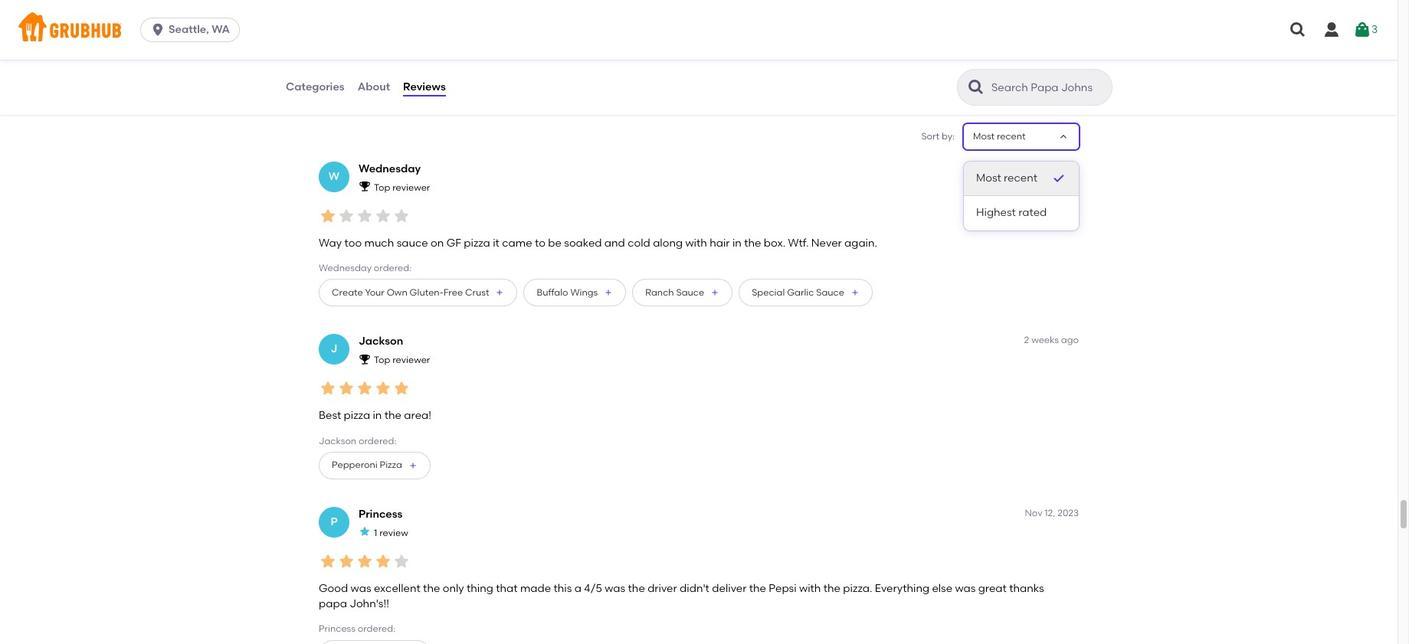 Task type: vqa. For each thing, say whether or not it's contained in the screenshot.
93
no



Task type: locate. For each thing, give the bounding box(es) containing it.
1 was from the left
[[351, 582, 371, 595]]

plus icon image for pepperoni pizza
[[408, 461, 418, 470]]

1 vertical spatial wednesday
[[319, 263, 372, 274]]

nov 12, 2023
[[1025, 508, 1079, 519]]

star icon image
[[319, 207, 337, 225], [337, 207, 356, 225], [356, 207, 374, 225], [374, 207, 392, 225], [392, 207, 411, 225], [319, 379, 337, 398], [337, 379, 356, 398], [356, 379, 374, 398], [374, 379, 392, 398], [392, 379, 411, 398], [359, 526, 371, 538], [319, 552, 337, 571], [337, 552, 356, 571], [356, 552, 374, 571], [374, 552, 392, 571], [392, 552, 411, 571]]

1 vertical spatial reviewer
[[392, 355, 430, 366]]

2023
[[1058, 508, 1079, 519]]

top reviewer up sauce
[[374, 182, 430, 193]]

was right the else
[[955, 582, 976, 595]]

3 was from the left
[[955, 582, 976, 595]]

top
[[374, 182, 390, 193], [374, 355, 390, 366]]

plus icon image for ranch sauce
[[710, 288, 720, 298]]

trophy icon image right j
[[359, 353, 371, 365]]

way
[[319, 237, 342, 250]]

ago
[[1061, 162, 1079, 173], [1061, 335, 1079, 346]]

ordered: up own
[[374, 263, 412, 274]]

too
[[344, 237, 362, 250]]

wednesday
[[359, 162, 421, 175], [319, 263, 372, 274]]

plus icon image inside the buffalo wings "button"
[[604, 288, 613, 298]]

sauce right the ranch
[[676, 287, 704, 298]]

1 vertical spatial with
[[799, 582, 821, 595]]

top right j
[[374, 355, 390, 366]]

1
[[1030, 162, 1034, 173], [374, 528, 377, 538]]

soaked
[[564, 237, 602, 250]]

1 horizontal spatial was
[[605, 582, 625, 595]]

1 vertical spatial recent
[[1004, 172, 1038, 185]]

came
[[502, 237, 532, 250]]

sauce right garlic
[[816, 287, 844, 298]]

3 button
[[1353, 16, 1378, 44]]

on time delivery
[[401, 54, 436, 81]]

2 sauce from the left
[[816, 287, 844, 298]]

correct order
[[473, 54, 507, 81]]

0 vertical spatial jackson
[[359, 335, 403, 348]]

jackson down best
[[319, 436, 356, 447]]

svg image inside seattle, wa button
[[150, 22, 166, 38]]

1 vertical spatial top
[[374, 355, 390, 366]]

2 vertical spatial ordered:
[[358, 624, 396, 635]]

most right by:
[[973, 131, 995, 141]]

1 vertical spatial ago
[[1061, 335, 1079, 346]]

0 vertical spatial ago
[[1061, 162, 1079, 173]]

0 vertical spatial trophy icon image
[[359, 180, 371, 193]]

1 week ago
[[1030, 162, 1079, 173]]

2 top from the top
[[374, 355, 390, 366]]

1 vertical spatial pizza
[[344, 409, 370, 423]]

1 review
[[374, 528, 408, 538]]

plus icon image right ranch sauce
[[710, 288, 720, 298]]

0 horizontal spatial princess
[[319, 624, 356, 635]]

0 horizontal spatial was
[[351, 582, 371, 595]]

ordered: down john's!!
[[358, 624, 396, 635]]

jackson right j
[[359, 335, 403, 348]]

princess for princess ordered:
[[319, 624, 356, 635]]

nov
[[1025, 508, 1042, 519]]

svg image left seattle,
[[150, 22, 166, 38]]

to
[[535, 237, 546, 250]]

4/5
[[584, 582, 602, 595]]

pizza
[[464, 237, 490, 250], [344, 409, 370, 423]]

0 vertical spatial reviewer
[[392, 182, 430, 193]]

top reviewer up "area!"
[[374, 355, 430, 366]]

good inside good was excellent the only thing that made this a 4/5 was the driver didn't deliver the pepsi with the pizza. everything else was great thanks papa john's!!
[[319, 582, 348, 595]]

1 horizontal spatial svg image
[[1353, 21, 1372, 39]]

1 trophy icon image from the top
[[359, 180, 371, 193]]

seattle,
[[169, 23, 209, 36]]

0 vertical spatial with
[[685, 237, 707, 250]]

with right pepsi
[[799, 582, 821, 595]]

in right hair
[[732, 237, 742, 250]]

this
[[554, 582, 572, 595]]

reviewer for wednesday
[[392, 182, 430, 193]]

reviewer up sauce
[[392, 182, 430, 193]]

1 left week
[[1030, 162, 1034, 173]]

2 trophy icon image from the top
[[359, 353, 371, 365]]

2 top reviewer from the top
[[374, 355, 430, 366]]

recent inside most recent 'option'
[[1004, 172, 1038, 185]]

1 horizontal spatial 1
[[1030, 162, 1034, 173]]

pizza up jackson ordered:
[[344, 409, 370, 423]]

1 vertical spatial jackson
[[319, 436, 356, 447]]

1 vertical spatial princess
[[319, 624, 356, 635]]

plus icon image down again.
[[851, 288, 860, 298]]

wednesday ordered:
[[319, 263, 412, 274]]

in up jackson ordered:
[[373, 409, 382, 423]]

plus icon image right the wings
[[604, 288, 613, 298]]

sauce
[[676, 287, 704, 298], [816, 287, 844, 298]]

2 ago from the top
[[1061, 335, 1079, 346]]

made
[[520, 582, 551, 595]]

didn't
[[680, 582, 710, 595]]

1 horizontal spatial in
[[732, 237, 742, 250]]

trophy icon image right w
[[359, 180, 371, 193]]

with
[[685, 237, 707, 250], [799, 582, 821, 595]]

on
[[401, 54, 414, 65]]

most
[[973, 131, 995, 141], [976, 172, 1001, 185]]

ordered:
[[374, 263, 412, 274], [359, 436, 396, 447], [358, 624, 396, 635]]

1 horizontal spatial svg image
[[1323, 21, 1341, 39]]

the
[[744, 237, 761, 250], [384, 409, 402, 423], [423, 582, 440, 595], [628, 582, 645, 595], [749, 582, 766, 595], [824, 582, 841, 595]]

pizza
[[380, 460, 402, 471]]

plus icon image right crust
[[495, 288, 505, 298]]

princess down papa on the left of the page
[[319, 624, 356, 635]]

svg image
[[1289, 21, 1307, 39], [1353, 21, 1372, 39]]

ranch sauce button
[[632, 279, 733, 307]]

0 horizontal spatial jackson
[[319, 436, 356, 447]]

1 horizontal spatial princess
[[359, 508, 403, 521]]

wednesday right w
[[359, 162, 421, 175]]

excellent
[[374, 582, 420, 595]]

ago for way too much sauce on gf pizza it came to be soaked and cold along with hair in the box. wtf. never again.
[[1061, 162, 1079, 173]]

recent up most recent 'option'
[[997, 131, 1026, 141]]

wednesday up create
[[319, 263, 372, 274]]

1 for 1 review
[[374, 528, 377, 538]]

create
[[332, 287, 363, 298]]

0 horizontal spatial 1
[[374, 528, 377, 538]]

0 vertical spatial top reviewer
[[374, 182, 430, 193]]

was right 4/5
[[605, 582, 625, 595]]

top for wednesday
[[374, 182, 390, 193]]

1 vertical spatial most recent
[[976, 172, 1038, 185]]

highest rated
[[976, 206, 1047, 219]]

0 vertical spatial top
[[374, 182, 390, 193]]

most recent up highest rated
[[976, 172, 1038, 185]]

on
[[431, 237, 444, 250]]

else
[[932, 582, 953, 595]]

0 vertical spatial princess
[[359, 508, 403, 521]]

wings
[[570, 287, 598, 298]]

1 reviewer from the top
[[392, 182, 430, 193]]

0 horizontal spatial sauce
[[676, 287, 704, 298]]

12,
[[1045, 508, 1056, 519]]

main navigation navigation
[[0, 0, 1398, 60]]

box.
[[764, 237, 786, 250]]

2 reviewer from the top
[[392, 355, 430, 366]]

1 left review
[[374, 528, 377, 538]]

best
[[319, 409, 341, 423]]

top right w
[[374, 182, 390, 193]]

most recent up most recent 'option'
[[973, 131, 1026, 141]]

plus icon image inside pepperoni pizza button
[[408, 461, 418, 470]]

plus icon image inside create your own gluten-free crust button
[[495, 288, 505, 298]]

svg image
[[1323, 21, 1341, 39], [150, 22, 166, 38]]

thanks
[[1009, 582, 1044, 595]]

1 vertical spatial ordered:
[[359, 436, 396, 447]]

2 weeks ago
[[1024, 335, 1079, 346]]

0 horizontal spatial with
[[685, 237, 707, 250]]

pepperoni pizza button
[[319, 452, 431, 480]]

plus icon image right pizza
[[408, 461, 418, 470]]

pizza left the it
[[464, 237, 490, 250]]

again.
[[845, 237, 877, 250]]

reviewer up "area!"
[[392, 355, 430, 366]]

ordered: up pepperoni pizza button
[[359, 436, 396, 447]]

plus icon image for buffalo wings
[[604, 288, 613, 298]]

jackson ordered:
[[319, 436, 396, 447]]

most inside 'option'
[[976, 172, 1001, 185]]

plus icon image inside special garlic sauce button
[[851, 288, 860, 298]]

was
[[351, 582, 371, 595], [605, 582, 625, 595], [955, 582, 976, 595]]

jackson for jackson ordered:
[[319, 436, 356, 447]]

categories
[[286, 80, 345, 93]]

area!
[[404, 409, 431, 423]]

1 for 1 week ago
[[1030, 162, 1034, 173]]

recent
[[997, 131, 1026, 141], [1004, 172, 1038, 185]]

plus icon image
[[495, 288, 505, 298], [604, 288, 613, 298], [710, 288, 720, 298], [851, 288, 860, 298], [408, 461, 418, 470]]

rated
[[1019, 206, 1047, 219]]

top reviewer for jackson
[[374, 355, 430, 366]]

papa
[[319, 598, 347, 611]]

1 vertical spatial most
[[976, 172, 1001, 185]]

1 horizontal spatial sauce
[[816, 287, 844, 298]]

0 vertical spatial recent
[[997, 131, 1026, 141]]

1 vertical spatial trophy icon image
[[359, 353, 371, 365]]

seattle, wa
[[169, 23, 230, 36]]

0 vertical spatial 1
[[1030, 162, 1034, 173]]

food
[[355, 54, 376, 65]]

0 vertical spatial most
[[973, 131, 995, 141]]

2 svg image from the left
[[1353, 21, 1372, 39]]

sauce
[[397, 237, 428, 250]]

0 vertical spatial good
[[328, 54, 353, 65]]

wednesday for wednesday ordered:
[[319, 263, 372, 274]]

most recent option
[[964, 162, 1079, 196]]

0 horizontal spatial pizza
[[344, 409, 370, 423]]

most recent
[[973, 131, 1026, 141], [976, 172, 1038, 185]]

was up john's!!
[[351, 582, 371, 595]]

the left pizza.
[[824, 582, 841, 595]]

0 horizontal spatial in
[[373, 409, 382, 423]]

1 horizontal spatial with
[[799, 582, 821, 595]]

1 sauce from the left
[[676, 287, 704, 298]]

sort
[[921, 131, 940, 141]]

the left pepsi
[[749, 582, 766, 595]]

princess ordered:
[[319, 624, 396, 635]]

1 vertical spatial 1
[[374, 528, 377, 538]]

search icon image
[[967, 78, 985, 97]]

1 horizontal spatial jackson
[[359, 335, 403, 348]]

a
[[575, 582, 582, 595]]

princess up 1 review
[[359, 508, 403, 521]]

cold
[[628, 237, 650, 250]]

trophy icon image
[[359, 180, 371, 193], [359, 353, 371, 365]]

most up 'highest'
[[976, 172, 1001, 185]]

the left only at the left of page
[[423, 582, 440, 595]]

0 vertical spatial wednesday
[[359, 162, 421, 175]]

1 top reviewer from the top
[[374, 182, 430, 193]]

only
[[443, 582, 464, 595]]

with left hair
[[685, 237, 707, 250]]

1 top from the top
[[374, 182, 390, 193]]

0 horizontal spatial svg image
[[1289, 21, 1307, 39]]

1 vertical spatial top reviewer
[[374, 355, 430, 366]]

ago right week
[[1061, 162, 1079, 173]]

1 ago from the top
[[1061, 162, 1079, 173]]

good left food
[[328, 54, 353, 65]]

ago right weeks
[[1061, 335, 1079, 346]]

2 horizontal spatial was
[[955, 582, 976, 595]]

0 vertical spatial ordered:
[[374, 263, 412, 274]]

svg image left 3 button
[[1323, 21, 1341, 39]]

plus icon image for create your own gluten-free crust
[[495, 288, 505, 298]]

0 vertical spatial pizza
[[464, 237, 490, 250]]

top reviewer
[[374, 182, 430, 193], [374, 355, 430, 366]]

good up papa on the left of the page
[[319, 582, 348, 595]]

be
[[548, 237, 562, 250]]

create your own gluten-free crust button
[[319, 279, 518, 307]]

reviewer
[[392, 182, 430, 193], [392, 355, 430, 366]]

0 horizontal spatial svg image
[[150, 22, 166, 38]]

plus icon image inside ranch sauce button
[[710, 288, 720, 298]]

john's!!
[[350, 598, 389, 611]]

recent up highest rated
[[1004, 172, 1038, 185]]

1 vertical spatial good
[[319, 582, 348, 595]]

1 horizontal spatial pizza
[[464, 237, 490, 250]]

princess
[[359, 508, 403, 521], [319, 624, 356, 635]]



Task type: describe. For each thing, give the bounding box(es) containing it.
top for jackson
[[374, 355, 390, 366]]

along
[[653, 237, 683, 250]]

ranch
[[645, 287, 674, 298]]

recent inside "sort by:" field
[[997, 131, 1026, 141]]

great
[[978, 582, 1007, 595]]

everything
[[875, 582, 930, 595]]

jackson for jackson
[[359, 335, 403, 348]]

most inside "sort by:" field
[[973, 131, 995, 141]]

0 vertical spatial in
[[732, 237, 742, 250]]

1 vertical spatial in
[[373, 409, 382, 423]]

the left driver
[[628, 582, 645, 595]]

the left "area!"
[[384, 409, 402, 423]]

princess for princess
[[359, 508, 403, 521]]

correct
[[473, 54, 507, 65]]

thing
[[467, 582, 493, 595]]

the left box.
[[744, 237, 761, 250]]

plus icon image for special garlic sauce
[[851, 288, 860, 298]]

categories button
[[285, 60, 345, 115]]

best pizza in the area!
[[319, 409, 431, 423]]

gluten-
[[410, 287, 444, 298]]

pepsi
[[769, 582, 797, 595]]

ago for best pizza in the area!
[[1061, 335, 1079, 346]]

it
[[493, 237, 500, 250]]

never
[[811, 237, 842, 250]]

0 vertical spatial most recent
[[973, 131, 1026, 141]]

pepperoni
[[332, 460, 378, 471]]

about
[[358, 80, 390, 93]]

good for good was excellent the only thing that made this a 4/5 was the driver didn't deliver the pepsi with the pizza. everything else was great thanks papa john's!!
[[319, 582, 348, 595]]

time
[[416, 54, 436, 65]]

3
[[1372, 23, 1378, 36]]

ordered: for excellent
[[358, 624, 396, 635]]

reviews
[[403, 80, 446, 93]]

ordered: for in
[[359, 436, 396, 447]]

your
[[365, 287, 385, 298]]

deliver
[[712, 582, 747, 595]]

delivery
[[401, 70, 435, 81]]

p
[[331, 516, 338, 529]]

check icon image
[[1051, 171, 1067, 186]]

highest
[[976, 206, 1016, 219]]

driver
[[648, 582, 677, 595]]

Search Papa Johns search field
[[990, 80, 1107, 95]]

top reviewer for wednesday
[[374, 182, 430, 193]]

2 was from the left
[[605, 582, 625, 595]]

much
[[364, 237, 394, 250]]

hair
[[710, 237, 730, 250]]

gf
[[446, 237, 461, 250]]

1 svg image from the left
[[1289, 21, 1307, 39]]

about button
[[357, 60, 391, 115]]

special garlic sauce
[[752, 287, 844, 298]]

crust
[[465, 287, 489, 298]]

and
[[604, 237, 625, 250]]

week
[[1036, 162, 1059, 173]]

pepperoni pizza
[[332, 460, 402, 471]]

buffalo
[[537, 287, 568, 298]]

review
[[379, 528, 408, 538]]

special
[[752, 287, 785, 298]]

good food
[[328, 54, 376, 65]]

ranch sauce
[[645, 287, 704, 298]]

by:
[[942, 131, 955, 141]]

ordered: for much
[[374, 263, 412, 274]]

trophy icon image for jackson
[[359, 353, 371, 365]]

wednesday for wednesday
[[359, 162, 421, 175]]

way too much sauce on gf pizza it came to be soaked and cold along with hair in the box. wtf. never again.
[[319, 237, 877, 250]]

weeks
[[1032, 335, 1059, 346]]

wa
[[212, 23, 230, 36]]

sort by:
[[921, 131, 955, 141]]

Sort by: field
[[973, 130, 1026, 143]]

good for good food
[[328, 54, 353, 65]]

trophy icon image for wednesday
[[359, 180, 371, 193]]

svg image inside 3 button
[[1353, 21, 1372, 39]]

own
[[387, 287, 407, 298]]

seattle, wa button
[[140, 18, 246, 42]]

good was excellent the only thing that made this a 4/5 was the driver didn't deliver the pepsi with the pizza. everything else was great thanks papa john's!!
[[319, 582, 1044, 611]]

free
[[444, 287, 463, 298]]

caret down icon image
[[1057, 130, 1070, 143]]

with inside good was excellent the only thing that made this a 4/5 was the driver didn't deliver the pepsi with the pizza. everything else was great thanks papa john's!!
[[799, 582, 821, 595]]

j
[[331, 343, 337, 356]]

most recent inside 'option'
[[976, 172, 1038, 185]]

2
[[1024, 335, 1029, 346]]

w
[[329, 170, 340, 183]]

pizza.
[[843, 582, 872, 595]]

reviews button
[[402, 60, 447, 115]]

buffalo wings
[[537, 287, 598, 298]]

wtf.
[[788, 237, 809, 250]]

garlic
[[787, 287, 814, 298]]

buffalo wings button
[[524, 279, 626, 307]]

reviewer for jackson
[[392, 355, 430, 366]]



